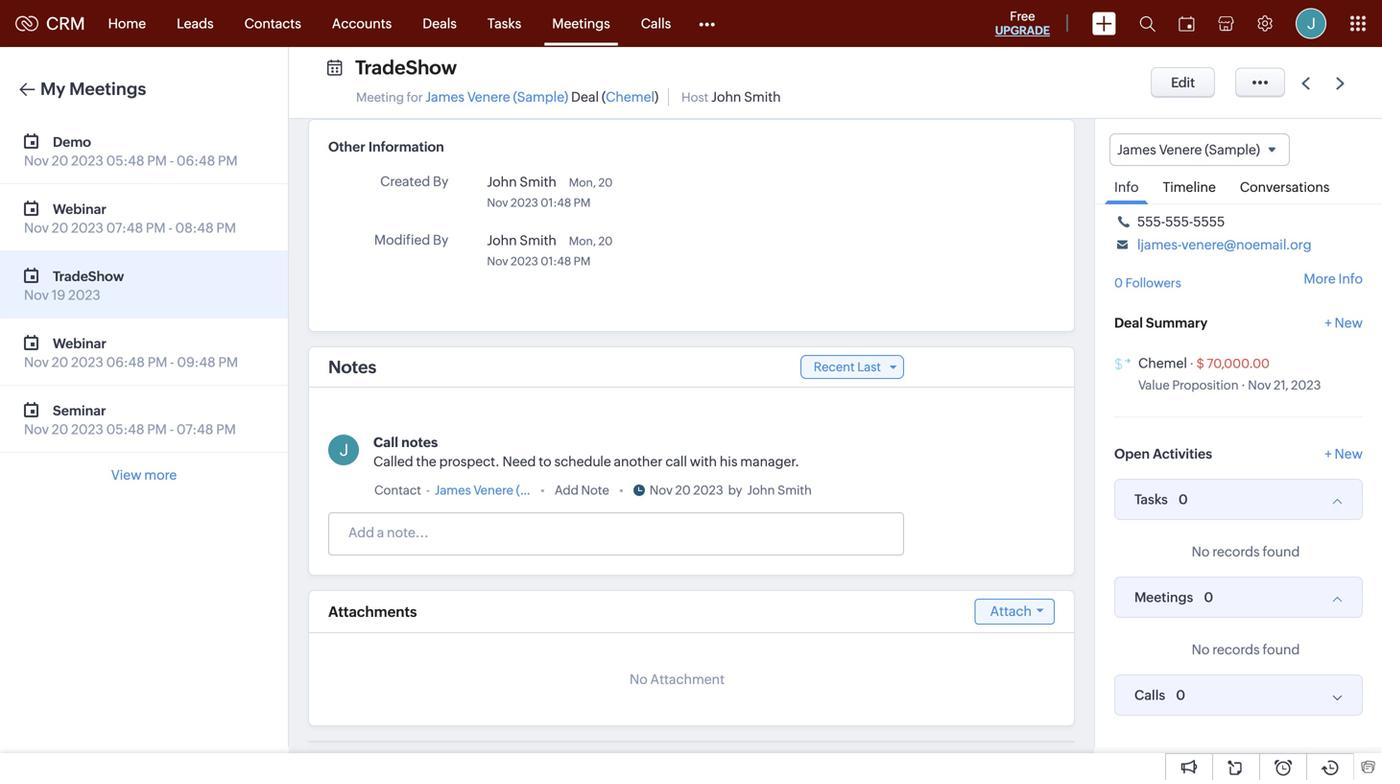 Task type: locate. For each thing, give the bounding box(es) containing it.
05:48 for demo
[[106, 153, 144, 168]]

0 vertical spatial info
[[1114, 180, 1139, 195]]

1 vertical spatial 01:48
[[541, 255, 571, 268]]

0 horizontal spatial 07:48
[[106, 220, 143, 236]]

1 vertical spatial records
[[1212, 642, 1260, 658]]

0 for tasks
[[1178, 492, 1188, 507]]

06:48
[[177, 153, 215, 168], [106, 355, 145, 370]]

0 vertical spatial mon, 20 nov 2023 01:48 pm
[[487, 176, 613, 209]]

01:48 for modified by
[[541, 255, 571, 268]]

upgrade
[[995, 24, 1050, 37]]

1 vertical spatial webinar
[[53, 336, 106, 351]]

deal left (
[[571, 89, 599, 105]]

0 horizontal spatial ·
[[1190, 357, 1194, 371]]

by
[[433, 174, 449, 189], [433, 232, 449, 248]]

•
[[540, 483, 545, 498], [619, 483, 624, 498]]

deal
[[571, 89, 599, 105], [1114, 315, 1143, 331]]

1 records from the top
[[1212, 544, 1260, 560]]

· left $
[[1190, 357, 1194, 371]]

-
[[170, 153, 174, 168], [168, 220, 172, 236], [170, 355, 174, 370], [170, 422, 174, 437], [426, 483, 430, 498]]

contact - james venere (sample)
[[374, 483, 567, 498]]

08:48
[[175, 220, 214, 236]]

0 vertical spatial +
[[1325, 315, 1332, 331]]

- for 06:48
[[170, 153, 174, 168]]

1 new from the top
[[1335, 315, 1363, 331]]

2 webinar from the top
[[53, 336, 106, 351]]

0 vertical spatial john smith
[[487, 174, 557, 190]]

1 vertical spatial mon,
[[569, 235, 596, 248]]

timeline link
[[1153, 166, 1225, 204]]

07:48 left 08:48
[[106, 220, 143, 236]]

21,
[[1274, 378, 1289, 393]]

1 vertical spatial mon, 20 nov 2023 01:48 pm
[[487, 235, 613, 268]]

(sample) for meeting for james venere (sample) deal ( chemel )
[[513, 89, 568, 105]]

0 vertical spatial records
[[1212, 544, 1260, 560]]

proposition
[[1172, 378, 1239, 393]]

0 vertical spatial found
[[1263, 544, 1300, 560]]

james
[[425, 89, 465, 105], [1117, 142, 1156, 157], [435, 483, 471, 498]]

info right more on the top right
[[1338, 271, 1363, 286]]

0 vertical spatial + new
[[1325, 315, 1363, 331]]

(sample) left (
[[513, 89, 568, 105]]

1 vertical spatial james venere (sample) link
[[435, 481, 567, 500]]

mon, 20 nov 2023 01:48 pm
[[487, 176, 613, 209], [487, 235, 613, 268]]

0 vertical spatial tradeshow
[[355, 57, 457, 79]]

1 vertical spatial info
[[1338, 271, 1363, 286]]

webinar inside webinar nov 20 2023 06:48 pm - 09:48 pm
[[53, 336, 106, 351]]

1 vertical spatial meetings
[[69, 79, 146, 99]]

1 vertical spatial venere
[[1159, 142, 1202, 157]]

1 vertical spatial no records found
[[1192, 642, 1300, 658]]

by right created at the left of page
[[433, 174, 449, 189]]

notes
[[328, 357, 377, 377]]

notes
[[401, 435, 438, 450]]

0 horizontal spatial tasks
[[487, 16, 521, 31]]

webinar
[[53, 202, 106, 217], [53, 336, 106, 351]]

05:48 up view
[[106, 422, 144, 437]]

· down 70,000.00
[[1241, 378, 1245, 393]]

0 vertical spatial venere
[[467, 89, 510, 105]]

5555
[[1193, 191, 1225, 207], [1193, 214, 1225, 230]]

mon, 20 nov 2023 01:48 pm for modified by
[[487, 235, 613, 268]]

1 by from the top
[[433, 174, 449, 189]]

- for 08:48
[[168, 220, 172, 236]]

2 no records found from the top
[[1192, 642, 1300, 658]]

2 + from the top
[[1325, 446, 1332, 462]]

0 vertical spatial 5555
[[1193, 191, 1225, 207]]

2 01:48 from the top
[[541, 255, 571, 268]]

no
[[1192, 544, 1210, 560], [1192, 642, 1210, 658], [630, 672, 648, 687]]

value
[[1138, 378, 1170, 393]]

profile element
[[1284, 0, 1338, 47]]

1 found from the top
[[1263, 544, 1300, 560]]

James Venere (Sample) field
[[1109, 133, 1290, 166]]

0 for meetings
[[1204, 590, 1213, 605]]

found for tasks
[[1263, 544, 1300, 560]]

james up info link
[[1117, 142, 1156, 157]]

webinar nov 20 2023 06:48 pm - 09:48 pm
[[24, 336, 238, 370]]

ljames-
[[1137, 237, 1182, 253]]

0 horizontal spatial •
[[540, 483, 545, 498]]

1 vertical spatial no
[[1192, 642, 1210, 658]]

created
[[380, 174, 430, 189]]

0 vertical spatial deal
[[571, 89, 599, 105]]

0 vertical spatial 06:48
[[177, 153, 215, 168]]

deal down 0 followers
[[1114, 315, 1143, 331]]

$
[[1196, 357, 1204, 371]]

chemel link up value at right
[[1138, 356, 1187, 371]]

james for meeting for james venere (sample) deal ( chemel )
[[425, 89, 465, 105]]

chemel link left "host"
[[606, 89, 655, 105]]

1 vertical spatial chemel link
[[1138, 356, 1187, 371]]

james down prospect.
[[435, 483, 471, 498]]

calendar image
[[1179, 16, 1195, 31]]

mon, for modified by
[[569, 235, 596, 248]]

found for meetings
[[1263, 642, 1300, 658]]

webinar for 06:48
[[53, 336, 106, 351]]

2 mon, from the top
[[569, 235, 596, 248]]

tradeshow up for
[[355, 57, 457, 79]]

20
[[52, 153, 68, 168], [598, 176, 613, 189], [52, 220, 68, 236], [598, 235, 613, 248], [52, 355, 68, 370], [52, 422, 68, 437], [675, 483, 691, 498]]

- inside seminar nov 20 2023 05:48 pm - 07:48 pm
[[170, 422, 174, 437]]

2 found from the top
[[1263, 642, 1300, 658]]

mon,
[[569, 176, 596, 189], [569, 235, 596, 248]]

- up webinar nov 20 2023 07:48 pm - 08:48 pm in the top left of the page
[[170, 153, 174, 168]]

1 john smith from the top
[[487, 174, 557, 190]]

calls
[[641, 16, 671, 31], [1134, 688, 1165, 703]]

james venere (sample) link down tasks link
[[425, 89, 568, 105]]

2 555-555-5555 from the top
[[1137, 214, 1225, 230]]

1 01:48 from the top
[[541, 196, 571, 209]]

2 + new from the top
[[1325, 446, 1363, 462]]

calls inside calls link
[[641, 16, 671, 31]]

1 horizontal spatial deal
[[1114, 315, 1143, 331]]

1 horizontal spatial meetings
[[552, 16, 610, 31]]

1 vertical spatial 06:48
[[106, 355, 145, 370]]

1 vertical spatial 07:48
[[177, 422, 213, 437]]

0 vertical spatial meetings
[[552, 16, 610, 31]]

0 horizontal spatial tradeshow
[[53, 269, 124, 284]]

venere up timeline "link"
[[1159, 142, 1202, 157]]

1 horizontal spatial •
[[619, 483, 624, 498]]

1 webinar from the top
[[53, 202, 106, 217]]

20 inside demo nov 20 2023 05:48 pm - 06:48 pm
[[52, 153, 68, 168]]

1 555-555-5555 from the top
[[1137, 191, 1225, 207]]

0 horizontal spatial chemel link
[[606, 89, 655, 105]]

2 vertical spatial (sample)
[[516, 483, 567, 498]]

1 horizontal spatial tradeshow
[[355, 57, 457, 79]]

found
[[1263, 544, 1300, 560], [1263, 642, 1300, 658]]

2 vertical spatial venere
[[473, 483, 513, 498]]

0 horizontal spatial chemel
[[606, 89, 655, 105]]

new
[[1335, 315, 1363, 331], [1335, 446, 1363, 462]]

0 vertical spatial 01:48
[[541, 196, 571, 209]]

0 horizontal spatial 06:48
[[106, 355, 145, 370]]

Other Modules field
[[686, 8, 728, 39]]

- for 07:48
[[170, 422, 174, 437]]

john
[[711, 89, 741, 105], [487, 174, 517, 190], [487, 233, 517, 248], [747, 483, 775, 498]]

07:48 inside seminar nov 20 2023 05:48 pm - 07:48 pm
[[177, 422, 213, 437]]

2 vertical spatial james
[[435, 483, 471, 498]]

0 vertical spatial by
[[433, 174, 449, 189]]

webinar for 07:48
[[53, 202, 106, 217]]

tradeshow inside tradeshow nov 19 2023
[[53, 269, 124, 284]]

chemel up value at right
[[1138, 356, 1187, 371]]

0 vertical spatial no
[[1192, 544, 1210, 560]]

with
[[690, 454, 717, 469]]

0 vertical spatial 05:48
[[106, 153, 144, 168]]

- inside webinar nov 20 2023 06:48 pm - 09:48 pm
[[170, 355, 174, 370]]

1 vertical spatial +
[[1325, 446, 1332, 462]]

20 inside seminar nov 20 2023 05:48 pm - 07:48 pm
[[52, 422, 68, 437]]

1 mon, from the top
[[569, 176, 596, 189]]

summary
[[1146, 315, 1208, 331]]

1 vertical spatial tasks
[[1134, 492, 1168, 507]]

05:48 inside demo nov 20 2023 05:48 pm - 06:48 pm
[[106, 153, 144, 168]]

john right "modified by"
[[487, 233, 517, 248]]

- left 08:48
[[168, 220, 172, 236]]

0 vertical spatial calls
[[641, 16, 671, 31]]

0 vertical spatial mon,
[[569, 176, 596, 189]]

1 mon, 20 nov 2023 01:48 pm from the top
[[487, 176, 613, 209]]

1 vertical spatial + new
[[1325, 446, 1363, 462]]

records for meetings
[[1212, 642, 1260, 658]]

0 vertical spatial 555-555-5555
[[1137, 191, 1225, 207]]

0 horizontal spatial calls
[[641, 16, 671, 31]]

20 inside webinar nov 20 2023 06:48 pm - 09:48 pm
[[52, 355, 68, 370]]

recent last
[[814, 360, 881, 374]]

tradeshow for tradeshow
[[355, 57, 457, 79]]

1 vertical spatial (sample)
[[1205, 142, 1260, 157]]

by right modified
[[433, 232, 449, 248]]

1 05:48 from the top
[[106, 153, 144, 168]]

555-555-5555 up ljames-
[[1137, 214, 1225, 230]]

0 vertical spatial 07:48
[[106, 220, 143, 236]]

no for tasks
[[1192, 544, 1210, 560]]

0 vertical spatial webinar
[[53, 202, 106, 217]]

555-555-5555 down james venere (sample)
[[1137, 191, 1225, 207]]

1 vertical spatial james
[[1117, 142, 1156, 157]]

john smith for modified by
[[487, 233, 557, 248]]

webinar inside webinar nov 20 2023 07:48 pm - 08:48 pm
[[53, 202, 106, 217]]

07:48
[[106, 220, 143, 236], [177, 422, 213, 437]]

by
[[728, 483, 742, 498]]

john smith
[[487, 174, 557, 190], [487, 233, 557, 248]]

john smith for created by
[[487, 174, 557, 190]]

next record image
[[1336, 77, 1348, 90]]

1 horizontal spatial 07:48
[[177, 422, 213, 437]]

meetings
[[552, 16, 610, 31], [69, 79, 146, 99], [1134, 590, 1193, 605]]

1 vertical spatial new
[[1335, 446, 1363, 462]]

nov inside tradeshow nov 19 2023
[[24, 287, 49, 303]]

- inside demo nov 20 2023 05:48 pm - 06:48 pm
[[170, 153, 174, 168]]

seminar
[[53, 403, 106, 418]]

1 vertical spatial calls
[[1134, 688, 1165, 703]]

by for modified by
[[433, 232, 449, 248]]

0 vertical spatial (sample)
[[513, 89, 568, 105]]

more info link
[[1304, 271, 1363, 286]]

2 john smith from the top
[[487, 233, 557, 248]]

0 vertical spatial tasks
[[487, 16, 521, 31]]

james venere (sample) link down 'need'
[[435, 481, 567, 500]]

None button
[[1151, 67, 1215, 98]]

1 vertical spatial ·
[[1241, 378, 1245, 393]]

555-555-5555
[[1137, 191, 1225, 207], [1137, 214, 1225, 230]]

2 vertical spatial meetings
[[1134, 590, 1193, 605]]

2 records from the top
[[1212, 642, 1260, 658]]

1 vertical spatial 5555
[[1193, 214, 1225, 230]]

webinar nov 20 2023 07:48 pm - 08:48 pm
[[24, 202, 236, 236]]

2 by from the top
[[433, 232, 449, 248]]

james right for
[[425, 89, 465, 105]]

0
[[1114, 276, 1123, 291], [1178, 492, 1188, 507], [1204, 590, 1213, 605], [1176, 688, 1185, 703]]

profile image
[[1296, 8, 1326, 39]]

1 no records found from the top
[[1192, 544, 1300, 560]]

venere down prospect.
[[473, 483, 513, 498]]

no records found for meetings
[[1192, 642, 1300, 658]]

06:48 inside demo nov 20 2023 05:48 pm - 06:48 pm
[[177, 153, 215, 168]]

1 horizontal spatial info
[[1338, 271, 1363, 286]]

james inside field
[[1117, 142, 1156, 157]]

1 • from the left
[[540, 483, 545, 498]]

- left "09:48"
[[170, 355, 174, 370]]

07:48 up more
[[177, 422, 213, 437]]

1 vertical spatial chemel
[[1138, 356, 1187, 371]]

06:48 up seminar nov 20 2023 05:48 pm - 07:48 pm
[[106, 355, 145, 370]]

0 for calls
[[1176, 688, 1185, 703]]

contacts
[[244, 16, 301, 31]]

1 vertical spatial 555-555-5555
[[1137, 214, 1225, 230]]

nov
[[24, 153, 49, 168], [487, 196, 508, 209], [24, 220, 49, 236], [487, 255, 508, 268], [24, 287, 49, 303], [24, 355, 49, 370], [1248, 378, 1271, 393], [24, 422, 49, 437], [650, 483, 673, 498]]

1 vertical spatial 05:48
[[106, 422, 144, 437]]

call
[[373, 435, 398, 450]]

1 vertical spatial deal
[[1114, 315, 1143, 331]]

2 mon, 20 nov 2023 01:48 pm from the top
[[487, 235, 613, 268]]

chemel left "host"
[[606, 89, 655, 105]]

tradeshow up 19
[[53, 269, 124, 284]]

attachments
[[328, 603, 417, 620]]

+
[[1325, 315, 1332, 331], [1325, 446, 1332, 462]]

tradeshow for tradeshow nov 19 2023
[[53, 269, 124, 284]]

mon, 20 nov 2023 01:48 pm for created by
[[487, 176, 613, 209]]

- inside webinar nov 20 2023 07:48 pm - 08:48 pm
[[168, 220, 172, 236]]

2 horizontal spatial meetings
[[1134, 590, 1193, 605]]

06:48 up 08:48
[[177, 153, 215, 168]]

Add a note... field
[[329, 523, 902, 542]]

john down meeting for james venere (sample) deal ( chemel )
[[487, 174, 517, 190]]

- up more
[[170, 422, 174, 437]]

modified by
[[374, 232, 449, 248]]

1 vertical spatial found
[[1263, 642, 1300, 658]]

1 horizontal spatial chemel
[[1138, 356, 1187, 371]]

1 horizontal spatial calls
[[1134, 688, 1165, 703]]

nov inside chemel · $ 70,000.00 value proposition · nov 21, 2023
[[1248, 378, 1271, 393]]

1 horizontal spatial chemel link
[[1138, 356, 1187, 371]]

info left timeline
[[1114, 180, 1139, 195]]

• left add
[[540, 483, 545, 498]]

1 vertical spatial john smith
[[487, 233, 557, 248]]

1 horizontal spatial 06:48
[[177, 153, 215, 168]]

05:48 inside seminar nov 20 2023 05:48 pm - 07:48 pm
[[106, 422, 144, 437]]

no records found for tasks
[[1192, 544, 1300, 560]]

tasks right 'deals' "link"
[[487, 16, 521, 31]]

manager.
[[740, 454, 799, 469]]

(sample) up timeline "link"
[[1205, 142, 1260, 157]]

webinar down 19
[[53, 336, 106, 351]]

1 vertical spatial by
[[433, 232, 449, 248]]

tasks down open activities
[[1134, 492, 1168, 507]]

nov inside webinar nov 20 2023 06:48 pm - 09:48 pm
[[24, 355, 49, 370]]

(sample) down to
[[516, 483, 567, 498]]

• right note
[[619, 483, 624, 498]]

0 vertical spatial new
[[1335, 315, 1363, 331]]

1 vertical spatial tradeshow
[[53, 269, 124, 284]]

venere right for
[[467, 89, 510, 105]]

2 05:48 from the top
[[106, 422, 144, 437]]

chemel
[[606, 89, 655, 105], [1138, 356, 1187, 371]]

1 horizontal spatial ·
[[1241, 378, 1245, 393]]

tradeshow nov 19 2023
[[24, 269, 124, 303]]

0 vertical spatial james
[[425, 89, 465, 105]]

webinar down demo
[[53, 202, 106, 217]]

chemel · $ 70,000.00 value proposition · nov 21, 2023
[[1138, 356, 1321, 393]]

2023 inside tradeshow nov 19 2023
[[68, 287, 100, 303]]

05:48 up webinar nov 20 2023 07:48 pm - 08:48 pm in the top left of the page
[[106, 153, 144, 168]]

0 vertical spatial no records found
[[1192, 544, 1300, 560]]

records
[[1212, 544, 1260, 560], [1212, 642, 1260, 658]]

2 • from the left
[[619, 483, 624, 498]]



Task type: describe. For each thing, give the bounding box(es) containing it.
demo nov 20 2023 05:48 pm - 06:48 pm
[[24, 134, 238, 168]]

1 + from the top
[[1325, 315, 1332, 331]]

john right "host"
[[711, 89, 741, 105]]

view
[[111, 467, 142, 483]]

logo image
[[15, 16, 38, 31]]

01:48 for created by
[[541, 196, 571, 209]]

more
[[1304, 271, 1336, 286]]

)
[[655, 89, 659, 105]]

nov inside webinar nov 20 2023 07:48 pm - 08:48 pm
[[24, 220, 49, 236]]

• add note •
[[540, 483, 624, 498]]

meeting
[[356, 90, 404, 105]]

deal summary
[[1114, 315, 1208, 331]]

(sample) for contact - james venere (sample)
[[516, 483, 567, 498]]

open activities
[[1114, 446, 1212, 462]]

timeline
[[1163, 180, 1216, 195]]

contacts link
[[229, 0, 317, 47]]

james venere (sample)
[[1117, 142, 1260, 157]]

call notes called the prospect. need to schedule another call with his manager.
[[373, 435, 799, 469]]

modified
[[374, 232, 430, 248]]

mon, for created by
[[569, 176, 596, 189]]

+ new link
[[1325, 315, 1363, 340]]

venere for meeting for james venere (sample) deal ( chemel )
[[467, 89, 510, 105]]

for
[[407, 90, 423, 105]]

call
[[665, 454, 687, 469]]

last
[[857, 360, 881, 374]]

leads
[[177, 16, 214, 31]]

info link
[[1105, 166, 1148, 205]]

19
[[52, 287, 65, 303]]

2023 inside webinar nov 20 2023 06:48 pm - 09:48 pm
[[71, 355, 103, 370]]

0 horizontal spatial deal
[[571, 89, 599, 105]]

0 vertical spatial chemel link
[[606, 89, 655, 105]]

information
[[368, 139, 444, 155]]

0 vertical spatial chemel
[[606, 89, 655, 105]]

2023 inside seminar nov 20 2023 05:48 pm - 07:48 pm
[[71, 422, 103, 437]]

home link
[[93, 0, 161, 47]]

2 new from the top
[[1335, 446, 1363, 462]]

leads link
[[161, 0, 229, 47]]

demo
[[53, 134, 91, 150]]

john right the by
[[747, 483, 775, 498]]

recent
[[814, 360, 855, 374]]

1 5555 from the top
[[1193, 191, 1225, 207]]

nov 20 2023
[[650, 483, 723, 498]]

home
[[108, 16, 146, 31]]

attachment
[[650, 672, 725, 687]]

host
[[681, 90, 709, 105]]

20 inside webinar nov 20 2023 07:48 pm - 08:48 pm
[[52, 220, 68, 236]]

search element
[[1128, 0, 1167, 47]]

chemel inside chemel · $ 70,000.00 value proposition · nov 21, 2023
[[1138, 356, 1187, 371]]

seminar nov 20 2023 05:48 pm - 07:48 pm
[[24, 403, 236, 437]]

add
[[555, 483, 579, 498]]

1 + new from the top
[[1325, 315, 1363, 331]]

meetings inside "link"
[[552, 16, 610, 31]]

no attachment
[[630, 672, 725, 687]]

2023 inside webinar nov 20 2023 07:48 pm - 08:48 pm
[[71, 220, 103, 236]]

no for meetings
[[1192, 642, 1210, 658]]

free upgrade
[[995, 9, 1050, 37]]

host john smith
[[681, 89, 781, 105]]

schedule
[[554, 454, 611, 469]]

ljames-venere@noemail.org link
[[1137, 237, 1312, 253]]

his
[[720, 454, 738, 469]]

meeting for james venere (sample) deal ( chemel )
[[356, 89, 659, 105]]

09:48
[[177, 355, 216, 370]]

search image
[[1139, 15, 1156, 32]]

ljames-venere@noemail.org
[[1137, 237, 1312, 253]]

another
[[614, 454, 663, 469]]

other information
[[328, 139, 444, 155]]

1 horizontal spatial tasks
[[1134, 492, 1168, 507]]

accounts link
[[317, 0, 407, 47]]

other
[[328, 139, 365, 155]]

70,000.00
[[1207, 357, 1270, 371]]

records for tasks
[[1212, 544, 1260, 560]]

venere@noemail.org
[[1182, 237, 1312, 253]]

attach link
[[975, 599, 1055, 625]]

crm link
[[15, 14, 85, 33]]

open
[[1114, 446, 1150, 462]]

(sample) inside field
[[1205, 142, 1260, 157]]

venere inside field
[[1159, 142, 1202, 157]]

contact
[[374, 483, 421, 498]]

0 vertical spatial ·
[[1190, 357, 1194, 371]]

0 followers
[[1114, 276, 1181, 291]]

nov inside demo nov 20 2023 05:48 pm - 06:48 pm
[[24, 153, 49, 168]]

05:48 for seminar
[[106, 422, 144, 437]]

my
[[40, 79, 65, 99]]

activities
[[1153, 446, 1212, 462]]

0 horizontal spatial meetings
[[69, 79, 146, 99]]

my meetings
[[40, 79, 146, 99]]

conversations link
[[1230, 166, 1339, 204]]

conversations
[[1240, 180, 1330, 195]]

nov inside seminar nov 20 2023 05:48 pm - 07:48 pm
[[24, 422, 49, 437]]

view more
[[111, 467, 177, 483]]

2 5555 from the top
[[1193, 214, 1225, 230]]

2023 inside chemel · $ 70,000.00 value proposition · nov 21, 2023
[[1291, 378, 1321, 393]]

the
[[416, 454, 436, 469]]

james for contact - james venere (sample)
[[435, 483, 471, 498]]

venere for contact - james venere (sample)
[[473, 483, 513, 498]]

create menu element
[[1081, 0, 1128, 47]]

2 vertical spatial no
[[630, 672, 648, 687]]

0 vertical spatial james venere (sample) link
[[425, 89, 568, 105]]

add note link
[[555, 481, 609, 500]]

created by
[[380, 174, 449, 189]]

tasks link
[[472, 0, 537, 47]]

need
[[502, 454, 536, 469]]

accounts
[[332, 16, 392, 31]]

note
[[581, 483, 609, 498]]

by for created by
[[433, 174, 449, 189]]

tasks inside tasks link
[[487, 16, 521, 31]]

07:48 inside webinar nov 20 2023 07:48 pm - 08:48 pm
[[106, 220, 143, 236]]

followers
[[1125, 276, 1181, 291]]

2023 inside demo nov 20 2023 05:48 pm - 06:48 pm
[[71, 153, 103, 168]]

deals link
[[407, 0, 472, 47]]

more info
[[1304, 271, 1363, 286]]

free
[[1010, 9, 1035, 24]]

previous record image
[[1302, 77, 1310, 90]]

0 horizontal spatial info
[[1114, 180, 1139, 195]]

crm
[[46, 14, 85, 33]]

more
[[144, 467, 177, 483]]

to
[[539, 454, 552, 469]]

deals
[[423, 16, 457, 31]]

prospect.
[[439, 454, 500, 469]]

meetings link
[[537, 0, 625, 47]]

06:48 inside webinar nov 20 2023 06:48 pm - 09:48 pm
[[106, 355, 145, 370]]

create menu image
[[1092, 12, 1116, 35]]

by john smith
[[728, 483, 812, 498]]

attach
[[990, 604, 1032, 619]]

called
[[373, 454, 413, 469]]

(
[[602, 89, 606, 105]]

- for 09:48
[[170, 355, 174, 370]]

- down the the
[[426, 483, 430, 498]]



Task type: vqa. For each thing, say whether or not it's contained in the screenshot.
Choose your version of Microsoft Word.
no



